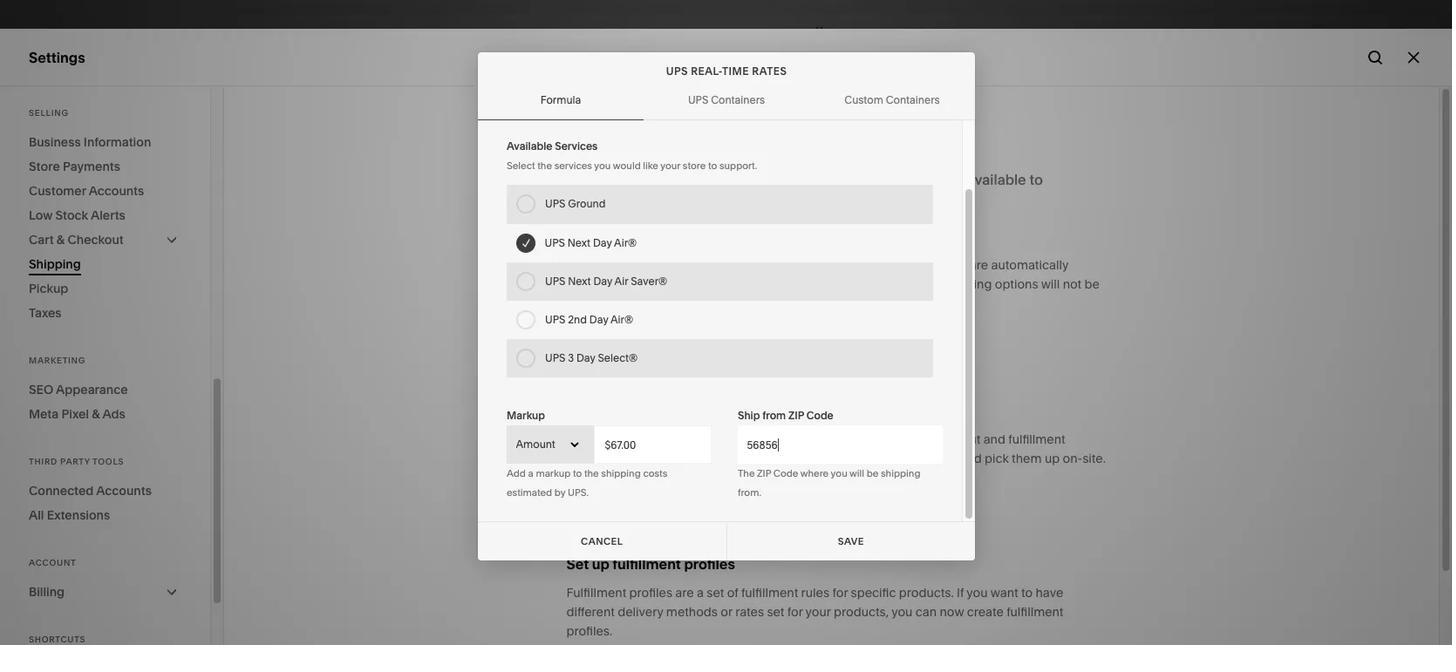Task type: locate. For each thing, give the bounding box(es) containing it.
2 horizontal spatial products.
[[899, 585, 954, 601]]

1 vertical spatial code
[[773, 468, 798, 480]]

flat rate define a charge for every order and a flat fee for each item.
[[528, 182, 793, 216], [528, 182, 793, 216]]

0 vertical spatial air®
[[614, 236, 637, 250]]

day
[[593, 236, 612, 250], [593, 275, 612, 288], [589, 313, 608, 326], [576, 352, 595, 365]]

of
[[755, 113, 765, 127], [755, 113, 765, 127], [708, 269, 716, 281], [708, 269, 716, 281], [900, 277, 911, 292], [727, 585, 739, 601]]

will down pickup is a fulfillment option for physical products. with a clear checkout and fulfillment experience, now your customers can purchase your products online and pick them up on-site.
[[850, 468, 864, 480]]

rate
[[556, 182, 585, 200], [556, 182, 585, 200]]

zip up purchase
[[788, 409, 804, 422]]

physical up checkout.
[[628, 277, 676, 292]]

checkout
[[928, 432, 981, 448]]

1 horizontal spatial set
[[767, 605, 785, 620]]

may
[[604, 113, 625, 127], [604, 113, 625, 127]]

not left served
[[795, 277, 814, 292]]

can left purchase
[[757, 451, 779, 467]]

asset library link
[[29, 418, 194, 438]]

shipping options may be calculated by a variety of methods. choose how you would like your option's costs to be calculated.
[[515, 113, 931, 146], [515, 113, 931, 146]]

0 vertical spatial marketing
[[29, 171, 96, 188]]

0 vertical spatial settings
[[29, 48, 85, 66]]

2 vertical spatial products.
[[899, 585, 954, 601]]

1 horizontal spatial from.
[[879, 257, 909, 273]]

customers up 'shipping options'
[[567, 190, 637, 208]]

for inside pickup is a fulfillment option for physical products. with a clear checkout and fulfillment experience, now your customers can purchase your products online and pick them up on-site.
[[731, 432, 746, 448]]

settings up website
[[29, 48, 85, 66]]

2 vertical spatial customers
[[693, 451, 754, 467]]

option
[[746, 65, 790, 78], [746, 65, 790, 78], [654, 346, 694, 359]]

shipping inside shipping settings lets you control what shipping options are available to customers and configure your label printing integration.
[[567, 171, 626, 188]]

or
[[721, 605, 733, 620]]

up left pickup
[[603, 500, 618, 513]]

1 horizontal spatial are
[[943, 171, 964, 188]]

0 horizontal spatial the
[[738, 468, 755, 480]]

would
[[901, 113, 931, 127], [901, 113, 931, 127], [613, 160, 641, 172]]

customers
[[567, 190, 637, 208], [755, 257, 816, 273], [693, 451, 754, 467]]

1 vertical spatial products.
[[800, 432, 855, 448]]

1 vertical spatial pickup
[[567, 432, 606, 448]]

0 vertical spatial code
[[806, 409, 834, 422]]

profiles up 'delivery'
[[630, 585, 673, 601]]

shipping inside button
[[602, 346, 651, 359]]

pick
[[985, 451, 1009, 467]]

costs inside create shipping options for your customers to choose from. the costs are automatically applied to physical products. countries not served by any of your shipping options will not be accepted at checkout.
[[936, 257, 967, 273]]

1 horizontal spatial code
[[806, 409, 834, 422]]

containers for custom containers
[[886, 93, 940, 106]]

options inside shipping settings lets you control what shipping options are available to customers and configure your label printing integration.
[[889, 171, 940, 188]]

pickup up the experience,
[[567, 432, 606, 448]]

not
[[795, 277, 814, 292], [1063, 277, 1082, 292]]

profiles up "or"
[[684, 556, 735, 573]]

pickup
[[621, 500, 662, 513]]

0 horizontal spatial can
[[757, 451, 779, 467]]

like
[[515, 133, 532, 146], [515, 133, 532, 146], [643, 160, 658, 172]]

rates
[[736, 605, 764, 620]]

settings link
[[29, 449, 194, 470]]

to inside add a markup to the shipping costs estimated by ups.
[[573, 468, 582, 480]]

products. inside fulfillment profiles are a set of fulfillment rules for specific products. if you want to have different delivery methods or rates set for your products, you can now create fulfillment profiles.
[[899, 585, 954, 601]]

pickup inside shipping pickup taxes
[[29, 281, 68, 297]]

label
[[769, 190, 801, 208]]

using
[[659, 333, 684, 346], [659, 333, 684, 346], [649, 398, 674, 410], [649, 398, 674, 410], [672, 462, 697, 475], [672, 462, 697, 475]]

are left available
[[943, 171, 964, 188]]

the right choose
[[912, 257, 933, 273]]

store
[[683, 160, 706, 172]]

1 vertical spatial up
[[603, 500, 618, 513]]

options up integration.
[[889, 171, 940, 188]]

1 horizontal spatial will
[[1042, 277, 1060, 292]]

next up the create
[[568, 236, 591, 250]]

0 vertical spatial will
[[1042, 277, 1060, 292]]

add
[[663, 65, 688, 78], [663, 65, 688, 78], [577, 346, 600, 359], [507, 468, 526, 480]]

day up the create
[[593, 236, 612, 250]]

from. up any
[[879, 257, 909, 273]]

air® down at in the top left of the page
[[610, 313, 633, 326]]

the inside available services select the services you would like your store to support.
[[537, 160, 552, 172]]

1 horizontal spatial the
[[912, 257, 933, 273]]

and
[[641, 190, 666, 208], [671, 204, 688, 216], [671, 204, 688, 216], [765, 333, 782, 346], [765, 333, 782, 346], [755, 398, 773, 410], [755, 398, 773, 410], [984, 432, 1006, 448], [960, 451, 982, 467], [778, 462, 796, 475], [778, 462, 796, 475]]

code down purchase
[[773, 468, 798, 480]]

selling up business
[[29, 108, 69, 118]]

physical down ship from zip code
[[749, 432, 797, 448]]

shipping up 'printing'
[[828, 171, 886, 188]]

0 vertical spatial zip
[[788, 409, 804, 422]]

up up fulfillment at the bottom left of the page
[[592, 556, 610, 573]]

page
[[790, 38, 815, 51]]

acuity
[[29, 265, 71, 283]]

0 vertical spatial now
[[638, 451, 662, 467]]

1 horizontal spatial containers
[[886, 93, 940, 106]]

not down the automatically
[[1063, 277, 1082, 292]]

day left air
[[593, 275, 612, 288]]

1 vertical spatial now
[[940, 605, 964, 620]]

for
[[602, 204, 614, 216], [602, 204, 614, 216], [731, 204, 743, 216], [731, 204, 743, 216], [708, 257, 724, 273], [731, 432, 746, 448], [833, 585, 848, 601], [788, 605, 803, 620]]

can inside pickup is a fulfillment option for physical products. with a clear checkout and fulfillment experience, now your customers can purchase your products online and pick them up on-site.
[[757, 451, 779, 467]]

0 vertical spatial can
[[757, 451, 779, 467]]

with
[[857, 432, 883, 448]]

1 next from the top
[[568, 236, 591, 250]]

1 horizontal spatial profiles
[[684, 556, 735, 573]]

physical inside pickup is a fulfillment option for physical products. with a clear checkout and fulfillment experience, now your customers can purchase your products online and pick them up on-site.
[[749, 432, 797, 448]]

customers inside shipping settings lets you control what shipping options are available to customers and configure your label printing integration.
[[567, 190, 637, 208]]

your inside available services select the services you would like your store to support.
[[660, 160, 680, 172]]

will down the automatically
[[1042, 277, 1060, 292]]

selling link
[[29, 139, 194, 160]]

0 horizontal spatial products.
[[679, 277, 733, 292]]

air® up air
[[614, 236, 637, 250]]

costs
[[600, 133, 627, 146], [600, 133, 627, 146], [936, 257, 967, 273], [643, 468, 667, 480]]

1 vertical spatial customers
[[755, 257, 816, 273]]

from. down the ship
[[738, 487, 761, 499]]

every
[[617, 204, 642, 216], [617, 204, 642, 216]]

support.
[[719, 160, 757, 172]]

1 vertical spatial are
[[970, 257, 989, 273]]

0 vertical spatial next
[[568, 236, 591, 250]]

1 not from the left
[[795, 277, 814, 292]]

0 vertical spatial set
[[581, 500, 601, 513]]

1 vertical spatial will
[[850, 468, 864, 480]]

lets
[[688, 171, 712, 188]]

zip left where
[[757, 468, 771, 480]]

store
[[29, 159, 60, 175]]

0 horizontal spatial zip
[[757, 468, 771, 480]]

0 vertical spatial up
[[1045, 451, 1060, 467]]

2 horizontal spatial are
[[970, 257, 989, 273]]

0 horizontal spatial pickup
[[29, 281, 68, 297]]

fulfillment right is at the left bottom
[[631, 432, 688, 448]]

business information link
[[29, 130, 181, 154]]

1 vertical spatial settings
[[629, 171, 684, 188]]

option's
[[559, 133, 598, 146], [559, 133, 598, 146]]

set
[[581, 500, 601, 513], [567, 556, 589, 573]]

code up pickup is a fulfillment option for physical products. with a clear checkout and fulfillment experience, now your customers can purchase your products online and pick them up on-site.
[[806, 409, 834, 422]]

seo
[[29, 382, 53, 398]]

next down the create
[[568, 275, 591, 288]]

options
[[889, 171, 940, 188], [662, 257, 705, 273], [995, 277, 1039, 292]]

1 vertical spatial from.
[[738, 487, 761, 499]]

a
[[711, 113, 717, 127], [711, 113, 717, 127], [560, 204, 566, 216], [560, 204, 566, 216], [690, 204, 696, 216], [690, 204, 696, 216], [568, 333, 574, 346], [568, 333, 574, 346], [568, 398, 574, 410], [568, 398, 574, 410], [621, 432, 628, 448], [886, 432, 893, 448], [568, 462, 574, 475], [568, 462, 574, 475], [528, 468, 533, 480], [697, 585, 704, 601]]

0 vertical spatial accounts
[[89, 183, 144, 199]]

options up saver®
[[662, 257, 705, 273]]

published
[[823, 38, 872, 51]]

0 vertical spatial products.
[[679, 277, 733, 292]]

them
[[1012, 451, 1042, 467]]

1 horizontal spatial not
[[1063, 277, 1082, 292]]

0 vertical spatial from.
[[879, 257, 909, 273]]

what
[[792, 171, 825, 188]]

add inside add a markup to the shipping costs estimated by ups.
[[507, 468, 526, 480]]

None text field
[[594, 426, 712, 464], [738, 426, 943, 464], [594, 426, 712, 464], [738, 426, 943, 464]]

the inside add a markup to the shipping costs estimated by ups.
[[584, 468, 599, 480]]

cost
[[562, 269, 581, 281], [562, 269, 581, 281]]

all extensions link
[[29, 503, 181, 528]]

2 vertical spatial up
[[592, 556, 610, 573]]

code inside the zip code where you will be shipping from.
[[773, 468, 798, 480]]

up for fulfillment
[[592, 556, 610, 573]]

1 vertical spatial next
[[568, 275, 591, 288]]

1 vertical spatial selling
[[29, 140, 74, 157]]

0 horizontal spatial containers
[[711, 93, 765, 106]]

amount
[[516, 438, 556, 451]]

now inside pickup is a fulfillment option for physical products. with a clear checkout and fulfillment experience, now your customers can purchase your products online and pick them up on-site.
[[638, 451, 662, 467]]

fulfillment up them
[[1009, 432, 1066, 448]]

ups.
[[568, 487, 589, 499]]

0 vertical spatial physical
[[628, 277, 676, 292]]

1 horizontal spatial physical
[[749, 432, 797, 448]]

accounts inside business information store payments customer accounts low stock alerts
[[89, 183, 144, 199]]

tab list
[[1265, 24, 1346, 52]]

shipping down products
[[881, 468, 921, 480]]

the down the ship
[[738, 468, 755, 480]]

0 vertical spatial are
[[943, 171, 964, 188]]

·
[[818, 38, 820, 51]]

up inside button
[[603, 500, 618, 513]]

1 vertical spatial marketing
[[29, 356, 86, 366]]

settings
[[29, 48, 85, 66], [629, 171, 684, 188], [29, 450, 84, 467]]

pickup inside pickup is a fulfillment option for physical products. with a clear checkout and fulfillment experience, now your customers can purchase your products online and pick them up on-site.
[[567, 432, 606, 448]]

set
[[707, 585, 725, 601], [767, 605, 785, 620]]

can inside fulfillment profiles are a set of fulfillment rules for specific products. if you want to have different delivery methods or rates set for your products, you can now create fulfillment profiles.
[[916, 605, 937, 620]]

1 vertical spatial accounts
[[96, 483, 152, 499]]

0 horizontal spatial not
[[795, 277, 814, 292]]

2 horizontal spatial options
[[995, 277, 1039, 292]]

None button
[[727, 523, 975, 561]]

will inside the zip code where you will be shipping from.
[[850, 468, 864, 480]]

0 horizontal spatial will
[[850, 468, 864, 480]]

physical inside create shipping options for your customers to choose from. the costs are automatically applied to physical products. countries not served by any of your shipping options will not be accepted at checkout.
[[628, 277, 676, 292]]

1 vertical spatial zip
[[757, 468, 771, 480]]

2 vertical spatial settings
[[29, 450, 84, 467]]

tara schultz tarashultz49@gmail.com
[[69, 538, 190, 565]]

settings left lets on the top left of page
[[629, 171, 684, 188]]

carrier
[[528, 312, 574, 329], [528, 312, 574, 329], [528, 376, 574, 394], [528, 376, 574, 394], [528, 441, 574, 458], [528, 441, 574, 458]]

now down if
[[940, 605, 964, 620]]

0 horizontal spatial profiles
[[630, 585, 673, 601]]

containers right custom
[[886, 93, 940, 106]]

1 horizontal spatial now
[[940, 605, 964, 620]]

set up pickup
[[581, 500, 662, 513]]

accounts up all extensions 'link'
[[96, 483, 152, 499]]

1 vertical spatial profiles
[[630, 585, 673, 601]]

1 horizontal spatial pickup
[[567, 432, 606, 448]]

0 vertical spatial customers
[[567, 190, 637, 208]]

1 marketing from the top
[[29, 171, 96, 188]]

are
[[943, 171, 964, 188], [970, 257, 989, 273], [676, 585, 694, 601]]

weight
[[674, 269, 705, 281], [674, 269, 705, 281]]

1 vertical spatial the
[[738, 468, 755, 480]]

customers up countries
[[755, 257, 816, 273]]

day down accepted
[[589, 313, 608, 326]]

now up pickup
[[638, 451, 662, 467]]

on
[[606, 247, 623, 264], [606, 247, 623, 264], [621, 269, 633, 281], [621, 269, 633, 281]]

would inside available services select the services you would like your store to support.
[[613, 160, 641, 172]]

code
[[806, 409, 834, 422], [773, 468, 798, 480]]

let
[[528, 269, 542, 281], [528, 269, 542, 281]]

products. up purchase
[[800, 432, 855, 448]]

fedex
[[673, 312, 714, 329], [673, 312, 714, 329], [628, 333, 657, 346], [628, 333, 657, 346]]

0 vertical spatial the
[[912, 257, 933, 273]]

2 containers from the left
[[886, 93, 940, 106]]

from. inside create shipping options for your customers to choose from. the costs are automatically applied to physical products. countries not served by any of your shipping options will not be accepted at checkout.
[[879, 257, 909, 273]]

custom
[[844, 93, 883, 106]]

up left on-
[[1045, 451, 1060, 467]]

1 horizontal spatial zip
[[788, 409, 804, 422]]

add shipping option inside button
[[577, 346, 694, 359]]

set up "or"
[[707, 585, 725, 601]]

customers down the option
[[693, 451, 754, 467]]

containers for ups containers
[[711, 93, 765, 106]]

have
[[1036, 585, 1064, 601]]

marketing up the contacts
[[29, 171, 96, 188]]

be inside create shipping options for your customers to choose from. the costs are automatically applied to physical products. countries not served by any of your shipping options will not be accepted at checkout.
[[1085, 277, 1100, 292]]

low stock alerts link
[[29, 203, 181, 228]]

day right 3
[[576, 352, 595, 365]]

1 vertical spatial options
[[662, 257, 705, 273]]

add shipping option
[[663, 65, 790, 78], [663, 65, 790, 78], [577, 346, 694, 359]]

selling
[[29, 108, 69, 118], [29, 140, 74, 157]]

0 horizontal spatial from.
[[738, 487, 761, 499]]

where
[[800, 468, 829, 480]]

carrier calculated via fedex request a quote from fedex using weight, distance, and package size.
[[528, 312, 846, 346], [528, 312, 846, 346]]

options down the automatically
[[995, 277, 1039, 292]]

marketing
[[29, 171, 96, 188], [29, 356, 86, 366]]

1 containers from the left
[[711, 93, 765, 106]]

shipping inside the zip code where you will be shipping from.
[[881, 468, 921, 480]]

accounts inside connected accounts all extensions
[[96, 483, 152, 499]]

0 vertical spatial pickup
[[29, 281, 68, 297]]

ship
[[738, 409, 760, 422]]

0 horizontal spatial code
[[773, 468, 798, 480]]

the
[[912, 257, 933, 273], [738, 468, 755, 480]]

methods.
[[767, 113, 814, 127], [767, 113, 814, 127]]

rates
[[752, 65, 787, 78]]

define
[[528, 204, 558, 216], [528, 204, 558, 216]]

2 next from the top
[[568, 275, 591, 288]]

marketing up seo in the bottom of the page
[[29, 356, 86, 366]]

selling up store
[[29, 140, 74, 157]]

are up methods
[[676, 585, 694, 601]]

purchase.
[[736, 269, 780, 281], [736, 269, 780, 281]]

you inside available services select the services you would like your store to support.
[[594, 160, 611, 172]]

shipping down the automatically
[[942, 277, 992, 292]]

pickup up the taxes
[[29, 281, 68, 297]]

settings inside shipping settings lets you control what shipping options are available to customers and configure your label printing integration.
[[629, 171, 684, 188]]

0 horizontal spatial set
[[707, 585, 725, 601]]

create shipping options for your customers to choose from. the costs are automatically applied to physical products. countries not served by any of your shipping options will not be accepted at checkout.
[[567, 257, 1100, 312]]

weight
[[626, 247, 672, 264], [626, 247, 672, 264]]

1 vertical spatial set
[[567, 556, 589, 573]]

0 vertical spatial selling
[[29, 108, 69, 118]]

shipping down the experience,
[[601, 468, 641, 480]]

settings down asset
[[29, 450, 84, 467]]

next
[[568, 236, 591, 250], [568, 275, 591, 288]]

like inside available services select the services you would like your store to support.
[[643, 160, 658, 172]]

day for ups next day air®
[[593, 236, 612, 250]]

set down ups.
[[581, 500, 601, 513]]

2 vertical spatial are
[[676, 585, 694, 601]]

products. inside create shipping options for your customers to choose from. the costs are automatically applied to physical products. countries not served by any of your shipping options will not be accepted at checkout.
[[679, 277, 733, 292]]

clear
[[896, 432, 925, 448]]

can left the create in the bottom right of the page
[[916, 605, 937, 620]]

taxes
[[29, 305, 62, 321]]

0 vertical spatial profiles
[[684, 556, 735, 573]]

0 horizontal spatial physical
[[628, 277, 676, 292]]

0 horizontal spatial now
[[638, 451, 662, 467]]

zip inside the zip code where you will be shipping from.
[[757, 468, 771, 480]]

containers down time on the top of the page
[[711, 93, 765, 106]]

are inside shipping settings lets you control what shipping options are available to customers and configure your label printing integration.
[[943, 171, 964, 188]]

accounts
[[89, 183, 144, 199], [96, 483, 152, 499]]

are inside create shipping options for your customers to choose from. the costs are automatically applied to physical products. countries not served by any of your shipping options will not be accepted at checkout.
[[970, 257, 989, 273]]

accounts up contacts link
[[89, 183, 144, 199]]

real-
[[691, 65, 722, 78]]

1 vertical spatial air®
[[610, 313, 633, 326]]

now inside fulfillment profiles are a set of fulfillment rules for specific products. if you want to have different delivery methods or rates set for your products, you can now create fulfillment profiles.
[[940, 605, 964, 620]]

0 horizontal spatial are
[[676, 585, 694, 601]]

1 horizontal spatial can
[[916, 605, 937, 620]]

select
[[507, 160, 535, 172]]

set right the rates
[[767, 605, 785, 620]]

0 vertical spatial options
[[889, 171, 940, 188]]

from. inside the zip code where you will be shipping from.
[[738, 487, 761, 499]]

fulfillment up 'delivery'
[[613, 556, 681, 573]]

1 horizontal spatial options
[[889, 171, 940, 188]]

you inside shipping settings lets you control what shipping options are available to customers and configure your label printing integration.
[[714, 171, 739, 188]]

1 horizontal spatial products.
[[800, 432, 855, 448]]

set inside button
[[581, 500, 601, 513]]

products. left if
[[899, 585, 954, 601]]

are left the automatically
[[970, 257, 989, 273]]

set up fulfillment at the bottom left of the page
[[567, 556, 589, 573]]

1 vertical spatial can
[[916, 605, 937, 620]]

products. up checkout.
[[679, 277, 733, 292]]

1 vertical spatial physical
[[749, 432, 797, 448]]



Task type: vqa. For each thing, say whether or not it's contained in the screenshot.


Task type: describe. For each thing, give the bounding box(es) containing it.
profiles inside fulfillment profiles are a set of fulfillment rules for specific products. if you want to have different delivery methods or rates set for your products, you can now create fulfillment profiles.
[[630, 585, 673, 601]]

day for ups 2nd day air®
[[589, 313, 608, 326]]

ship from zip code
[[738, 409, 834, 422]]

3
[[568, 352, 574, 365]]

products,
[[834, 605, 889, 620]]

option inside add shipping option button
[[654, 346, 694, 359]]

create
[[967, 605, 1004, 620]]

fulfillment up the rates
[[742, 585, 799, 601]]

asset library
[[29, 418, 116, 436]]

set for set up fulfillment profiles
[[567, 556, 589, 573]]

by inside create shipping options for your customers to choose from. the costs are automatically applied to physical products. countries not served by any of your shipping options will not be accepted at checkout.
[[860, 277, 874, 292]]

custom containers
[[844, 93, 940, 106]]

scheduling
[[74, 265, 149, 283]]

shipping pickup taxes
[[29, 257, 81, 321]]

information
[[84, 134, 151, 150]]

2 selling from the top
[[29, 140, 74, 157]]

printing
[[805, 190, 857, 208]]

available
[[507, 140, 552, 153]]

set up fulfillment profiles
[[567, 556, 735, 573]]

delivery
[[618, 605, 664, 620]]

of inside create shipping options for your customers to choose from. the costs are automatically applied to physical products. countries not served by any of your shipping options will not be accepted at checkout.
[[900, 277, 911, 292]]

tara
[[69, 538, 90, 551]]

accepted
[[567, 296, 622, 312]]

be inside the zip code where you will be shipping from.
[[867, 468, 879, 480]]

help link
[[29, 480, 60, 500]]

select®
[[598, 352, 638, 365]]

third
[[29, 457, 58, 467]]

low
[[29, 208, 52, 223]]

marketing inside marketing link
[[29, 171, 96, 188]]

to inside available services select the services you would like your store to support.
[[708, 160, 717, 172]]

taxes link
[[29, 301, 181, 325]]

customers inside pickup is a fulfillment option for physical products. with a clear checkout and fulfillment experience, now your customers can purchase your products online and pick them up on-site.
[[693, 451, 754, 467]]

ups next day air®
[[545, 236, 637, 250]]

a inside add a markup to the shipping costs estimated by ups.
[[528, 468, 533, 480]]

analytics link
[[29, 233, 194, 254]]

website
[[29, 108, 83, 126]]

if
[[957, 585, 964, 601]]

schultz
[[93, 538, 129, 551]]

of inside fulfillment profiles are a set of fulfillment rules for specific products. if you want to have different delivery methods or rates set for your products, you can now create fulfillment profiles.
[[727, 585, 739, 601]]

products. inside pickup is a fulfillment option for physical products. with a clear checkout and fulfillment experience, now your customers can purchase your products online and pick them up on-site.
[[800, 432, 855, 448]]

edit
[[243, 31, 267, 44]]

from. for customers
[[879, 257, 909, 273]]

third party tools
[[29, 457, 124, 467]]

is
[[609, 432, 618, 448]]

set up pickup button
[[567, 488, 705, 526]]

1 selling from the top
[[29, 108, 69, 118]]

set for set up pickup
[[581, 500, 601, 513]]

rules
[[802, 585, 830, 601]]

fulfillment profiles are a set of fulfillment rules for specific products. if you want to have different delivery methods or rates set for your products, you can now create fulfillment profiles.
[[567, 585, 1064, 640]]

your inside fulfillment profiles are a set of fulfillment rules for specific products. if you want to have different delivery methods or rates set for your products, you can now create fulfillment profiles.
[[806, 605, 831, 620]]

0 horizontal spatial options
[[662, 257, 705, 273]]

next for ups next day air®
[[568, 236, 591, 250]]

the zip code where you will be shipping from.
[[738, 468, 921, 499]]

configure
[[669, 190, 733, 208]]

purchase
[[781, 451, 836, 467]]

for inside create shipping options for your customers to choose from. the costs are automatically applied to physical products. countries not served by any of your shipping options will not be accepted at checkout.
[[708, 257, 724, 273]]

methods
[[667, 605, 718, 620]]

ups containers
[[688, 93, 765, 106]]

tools
[[93, 457, 124, 467]]

and inside shipping settings lets you control what shipping options are available to customers and configure your label printing integration.
[[641, 190, 666, 208]]

control
[[742, 171, 789, 188]]

products
[[867, 451, 919, 467]]

shipping link
[[29, 252, 181, 277]]

home
[[816, 24, 846, 37]]

costs inside add a markup to the shipping costs estimated by ups.
[[643, 468, 667, 480]]

seo appearance link
[[29, 378, 181, 402]]

0 vertical spatial set
[[707, 585, 725, 601]]

home page · published
[[790, 24, 872, 51]]

ups 3 day select®
[[545, 352, 638, 365]]

add a markup to the shipping costs estimated by ups.
[[507, 468, 667, 499]]

site.
[[1083, 451, 1106, 467]]

from. for will
[[738, 487, 761, 499]]

markup
[[507, 409, 545, 422]]

contacts
[[29, 202, 89, 220]]

available services select the services you would like your store to support.
[[507, 140, 757, 172]]

by inside add a markup to the shipping costs estimated by ups.
[[554, 487, 565, 499]]

formula
[[540, 93, 581, 106]]

customers inside create shipping options for your customers to choose from. the costs are automatically applied to physical products. countries not served by any of your shipping options will not be accepted at checkout.
[[755, 257, 816, 273]]

up for pickup
[[603, 500, 618, 513]]

party
[[60, 457, 90, 467]]

your inside shipping settings lets you control what shipping options are available to customers and configure your label printing integration.
[[736, 190, 766, 208]]

contacts link
[[29, 202, 194, 223]]

library
[[70, 418, 116, 436]]

1 vertical spatial set
[[767, 605, 785, 620]]

estimated
[[507, 487, 552, 499]]

checkout.
[[639, 296, 695, 312]]

you inside the zip code where you will be shipping from.
[[831, 468, 847, 480]]

shipping inside add a markup to the shipping costs estimated by ups.
[[601, 468, 641, 480]]

available
[[968, 171, 1027, 188]]

experience,
[[567, 451, 635, 467]]

ups ground
[[545, 197, 606, 210]]

fulfillment
[[567, 585, 627, 601]]

appearance
[[56, 382, 128, 398]]

2 marketing from the top
[[29, 356, 86, 366]]

day for ups 3 day select®
[[576, 352, 595, 365]]

acuity scheduling
[[29, 265, 149, 283]]

up inside pickup is a fulfillment option for physical products. with a clear checkout and fulfillment experience, now your customers can purchase your products online and pick them up on-site.
[[1045, 451, 1060, 467]]

at
[[625, 296, 636, 312]]

time
[[722, 65, 749, 78]]

will inside create shipping options for your customers to choose from. the costs are automatically applied to physical products. countries not served by any of your shipping options will not be accepted at checkout.
[[1042, 277, 1060, 292]]

pixel
[[61, 407, 89, 422]]

applied
[[567, 277, 611, 292]]

shortcuts
[[29, 635, 86, 645]]

2 vertical spatial options
[[995, 277, 1039, 292]]

fulfillment down have
[[1007, 605, 1064, 620]]

any
[[877, 277, 897, 292]]

shipping up air
[[608, 257, 659, 273]]

add inside button
[[577, 346, 600, 359]]

air® for ups next day air®
[[614, 236, 637, 250]]

help
[[29, 481, 60, 499]]

2 not from the left
[[1063, 277, 1082, 292]]

integration.
[[860, 190, 936, 208]]

to inside shipping settings lets you control what shipping options are available to customers and configure your label printing integration.
[[1030, 171, 1043, 188]]

next for ups next day air saver®
[[568, 275, 591, 288]]

ups next day air saver®
[[545, 275, 667, 288]]

different
[[567, 605, 615, 620]]

day for ups next day air saver®
[[593, 275, 612, 288]]

business information store payments customer accounts low stock alerts
[[29, 134, 151, 223]]

customer accounts link
[[29, 179, 181, 203]]

countries
[[736, 277, 793, 292]]

to inside fulfillment profiles are a set of fulfillment rules for specific products. if you want to have different delivery methods or rates set for your products, you can now create fulfillment profiles.
[[1022, 585, 1033, 601]]

all
[[29, 508, 44, 524]]

are inside fulfillment profiles are a set of fulfillment rules for specific products. if you want to have different delivery methods or rates set for your products, you can now create fulfillment profiles.
[[676, 585, 694, 601]]

air
[[614, 275, 628, 288]]

a inside fulfillment profiles are a set of fulfillment rules for specific products. if you want to have different delivery methods or rates set for your products, you can now create fulfillment profiles.
[[697, 585, 704, 601]]

profiles.
[[567, 624, 613, 640]]

meta
[[29, 407, 59, 422]]

create
[[567, 257, 606, 273]]

the inside create shipping options for your customers to choose from. the costs are automatically applied to physical products. countries not served by any of your shipping options will not be accepted at checkout.
[[912, 257, 933, 273]]

shipping inside shipping settings lets you control what shipping options are available to customers and configure your label printing integration.
[[828, 171, 886, 188]]

ups 2nd day air®
[[545, 313, 633, 326]]

acuity scheduling link
[[29, 264, 194, 285]]

specific
[[851, 585, 897, 601]]

the inside the zip code where you will be shipping from.
[[738, 468, 755, 480]]

air® for ups 2nd day air®
[[610, 313, 633, 326]]

ups real-time rates
[[666, 65, 787, 78]]



